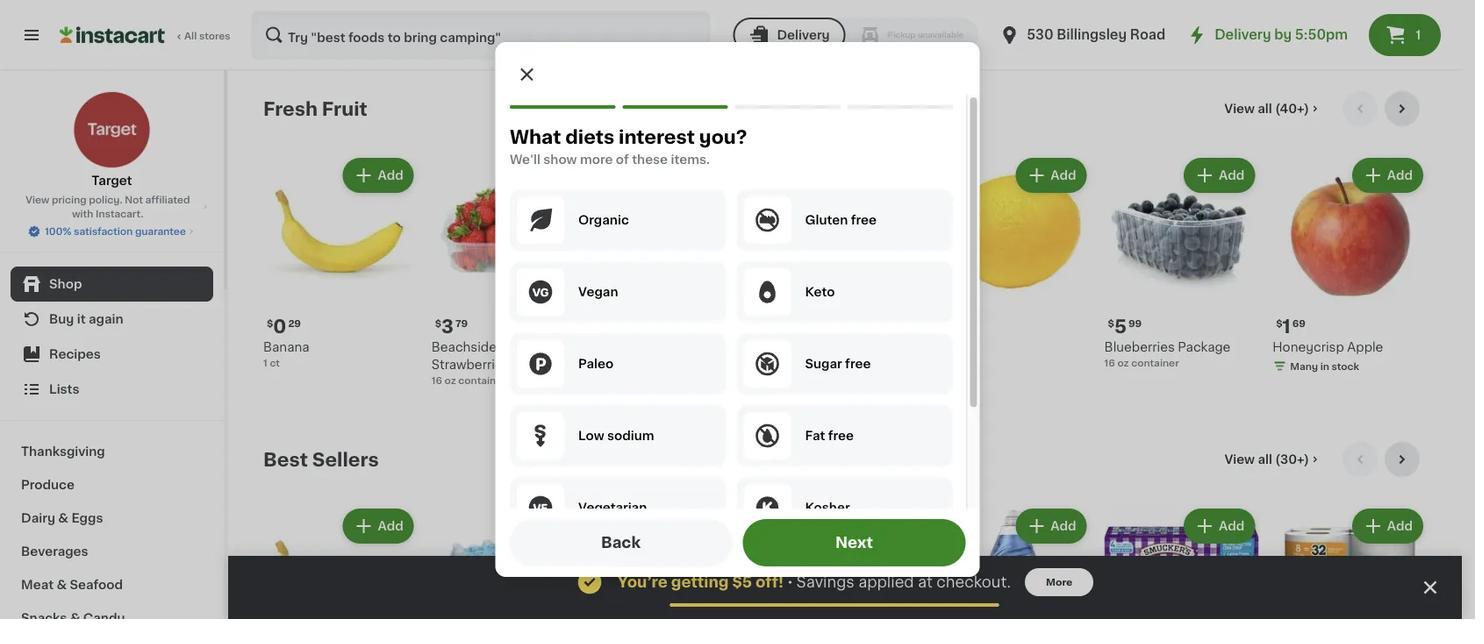 Task type: vqa. For each thing, say whether or not it's contained in the screenshot.


Task type: describe. For each thing, give the bounding box(es) containing it.
sugar
[[805, 358, 842, 370]]

what
[[510, 128, 561, 146]]

free for fat free
[[828, 430, 854, 442]]

1 inside button
[[1416, 29, 1421, 41]]

what diets interest you? we'll show more of these items.
[[510, 128, 747, 166]]

grapes
[[688, 341, 732, 353]]

0 horizontal spatial stock
[[659, 393, 687, 403]]

getting
[[671, 575, 729, 590]]

apple
[[1348, 341, 1384, 353]]

1 for 1
[[1283, 318, 1291, 336]]

you're
[[618, 575, 668, 590]]

paleo
[[578, 358, 613, 370]]

again
[[89, 313, 123, 326]]

$ for red seedless grapes bag
[[603, 319, 610, 328]]

dairy
[[21, 513, 55, 525]]

with
[[72, 209, 93, 219]]

thanksgiving link
[[11, 435, 213, 469]]

3 99 from the left
[[624, 319, 637, 328]]

6
[[768, 376, 775, 386]]

$ 3 99 for red seedless grapes bag
[[603, 318, 637, 336]]

pricing
[[52, 195, 87, 205]]

530 billingsley road
[[1027, 29, 1166, 41]]

lists link
[[11, 372, 213, 407]]

banana 1 ct
[[263, 341, 309, 368]]

container inside blueberries package 16 oz container
[[1132, 358, 1179, 368]]

target logo image
[[73, 91, 151, 169]]

3 for beachside
[[442, 318, 454, 336]]

more
[[580, 154, 613, 166]]

it
[[77, 313, 86, 326]]

free for sugar free
[[845, 358, 871, 370]]

instacart.
[[96, 209, 144, 219]]

meat & seafood link
[[11, 569, 213, 602]]

3 for driscoll's
[[778, 318, 790, 336]]

applied
[[859, 575, 914, 590]]

dairy & eggs link
[[11, 502, 213, 535]]

1 vertical spatial organic
[[770, 299, 810, 308]]

• savings applied at checkout.
[[787, 575, 1011, 590]]

16 inside blueberries package 16 oz container
[[1105, 358, 1115, 368]]

container inside beachside fraises strawberries 16 oz container
[[458, 376, 506, 386]]

delivery for delivery by 5:50pm
[[1215, 29, 1271, 41]]

fraises
[[500, 341, 544, 353]]

meat
[[21, 579, 54, 592]]

you're getting $5 off!
[[618, 575, 784, 590]]

view all (30+) button
[[1218, 442, 1329, 477]]

driscoll's organic raspberries 6 oz
[[768, 341, 877, 386]]

target link
[[73, 91, 151, 190]]

sodium
[[607, 430, 654, 442]]

free for gluten free
[[851, 214, 876, 226]]

interest
[[618, 128, 695, 146]]

dairy & eggs
[[21, 513, 103, 525]]

meat & seafood
[[21, 579, 123, 592]]

of
[[616, 154, 629, 166]]

$ 5 99
[[1108, 318, 1142, 336]]

by
[[1275, 29, 1292, 41]]

strawberries
[[432, 359, 510, 371]]

view inside the view pricing policy. not affiliated with instacart.
[[26, 195, 49, 205]]

service type group
[[733, 18, 978, 53]]

fat free
[[805, 430, 854, 442]]

red seedless grapes bag
[[600, 341, 732, 371]]

100% satisfaction guarantee
[[45, 227, 186, 237]]

show
[[543, 154, 577, 166]]

blueberries
[[1105, 341, 1175, 353]]

view all (40+)
[[1225, 103, 1310, 115]]

billingsley
[[1057, 29, 1127, 41]]

fresh fruit
[[263, 100, 368, 118]]

•
[[787, 576, 793, 590]]

not
[[125, 195, 143, 205]]

organic inside add your shopping preferences element
[[578, 214, 629, 226]]

delivery button
[[733, 18, 846, 53]]

next button
[[743, 520, 966, 567]]

$ 0 89
[[940, 318, 975, 336]]

gluten
[[805, 214, 848, 226]]

1 button
[[1369, 14, 1441, 56]]

view pricing policy. not affiliated with instacart.
[[26, 195, 190, 219]]

shop
[[49, 278, 82, 291]]

fruit
[[322, 100, 368, 118]]

buy it again
[[49, 313, 123, 326]]

1 horizontal spatial many
[[1291, 362, 1318, 371]]

seafood
[[70, 579, 123, 592]]

road
[[1130, 29, 1166, 41]]

69
[[1293, 319, 1306, 328]]

main content containing fresh fruit
[[228, 70, 1462, 620]]

beverages
[[21, 546, 88, 558]]

honeycrisp
[[1273, 341, 1345, 353]]

$ 3 79
[[435, 318, 468, 336]]

$ for lemon
[[940, 319, 946, 328]]

1 vertical spatial in
[[648, 393, 657, 403]]

product group containing 5
[[1105, 154, 1259, 370]]

530 billingsley road button
[[999, 11, 1166, 60]]

lemon
[[936, 341, 979, 353]]

shop link
[[11, 267, 213, 302]]

we'll
[[510, 154, 540, 166]]

back
[[601, 536, 641, 551]]

$5
[[732, 575, 752, 590]]

530
[[1027, 29, 1054, 41]]

beverages link
[[11, 535, 213, 569]]

stock inside product group
[[1332, 362, 1360, 371]]

1 for banana
[[263, 358, 267, 368]]

0 for banana
[[273, 318, 286, 336]]

seedless
[[628, 341, 684, 353]]



Task type: locate. For each thing, give the bounding box(es) containing it.
1 vertical spatial many
[[617, 393, 645, 403]]

$ left 69
[[1276, 319, 1283, 328]]

instacart logo image
[[60, 25, 165, 46]]

view all (40+) button
[[1218, 91, 1329, 126]]

sugar free
[[805, 358, 871, 370]]

container
[[1132, 358, 1179, 368], [458, 376, 506, 386]]

container down strawberries in the left bottom of the page
[[458, 376, 506, 386]]

package
[[1178, 341, 1231, 353]]

0 vertical spatial item carousel region
[[263, 91, 1427, 428]]

delivery
[[1215, 29, 1271, 41], [777, 29, 830, 41]]

$ 0 29
[[267, 318, 301, 336]]

0 vertical spatial all
[[1258, 103, 1273, 115]]

7 $ from the left
[[1276, 319, 1283, 328]]

you?
[[699, 128, 747, 146]]

$ left 79
[[435, 319, 442, 328]]

all inside popup button
[[1258, 103, 1273, 115]]

savings
[[797, 575, 855, 590]]

0 horizontal spatial many
[[617, 393, 645, 403]]

product group
[[263, 154, 418, 370], [432, 154, 586, 388], [600, 154, 754, 409], [768, 154, 922, 404], [936, 154, 1091, 356], [1105, 154, 1259, 370], [1273, 154, 1427, 377], [263, 506, 418, 620], [432, 506, 586, 620], [600, 506, 754, 620], [768, 506, 922, 620], [936, 506, 1091, 620], [1105, 506, 1259, 620], [1273, 506, 1427, 620]]

1 inside product group
[[1283, 318, 1291, 336]]

view for fresh fruit
[[1225, 103, 1255, 115]]

99 up driscoll's
[[792, 319, 805, 328]]

item carousel region containing best sellers
[[263, 442, 1427, 620]]

$ left the 89
[[940, 319, 946, 328]]

$ up driscoll's
[[772, 319, 778, 328]]

oz inside driscoll's organic raspberries 6 oz
[[777, 376, 789, 386]]

free right gluten
[[851, 214, 876, 226]]

3 $ from the left
[[772, 319, 778, 328]]

$ for blueberries package
[[1108, 319, 1115, 328]]

free
[[851, 214, 876, 226], [845, 358, 871, 370], [828, 430, 854, 442]]

0 vertical spatial many
[[1291, 362, 1318, 371]]

6 $ from the left
[[940, 319, 946, 328]]

low
[[578, 430, 604, 442]]

gluten free
[[805, 214, 876, 226]]

1 $ from the left
[[267, 319, 273, 328]]

all left (30+) in the bottom right of the page
[[1258, 454, 1273, 466]]

0 horizontal spatial in
[[648, 393, 657, 403]]

next
[[836, 536, 873, 551]]

best sellers
[[263, 451, 379, 469]]

view left pricing
[[26, 195, 49, 205]]

many in stock inside product group
[[1291, 362, 1360, 371]]

many in stock down honeycrisp apple
[[1291, 362, 1360, 371]]

$ inside $ 0 29
[[267, 319, 273, 328]]

1 vertical spatial view
[[26, 195, 49, 205]]

ct
[[270, 358, 280, 368]]

stores
[[199, 31, 231, 41]]

2 vertical spatial 1
[[263, 358, 267, 368]]

beachside fraises strawberries 16 oz container
[[432, 341, 544, 386]]

in up sodium
[[648, 393, 657, 403]]

stock
[[1332, 362, 1360, 371], [659, 393, 687, 403]]

1 horizontal spatial stock
[[1332, 362, 1360, 371]]

many in stock
[[1291, 362, 1360, 371], [617, 393, 687, 403]]

0 vertical spatial 1
[[1416, 29, 1421, 41]]

all left (40+)
[[1258, 103, 1273, 115]]

0 left '29' at the bottom left of the page
[[273, 318, 286, 336]]

None search field
[[251, 11, 711, 60]]

1 vertical spatial item carousel region
[[263, 442, 1427, 620]]

oz inside blueberries package 16 oz container
[[1118, 358, 1129, 368]]

(30+)
[[1276, 454, 1310, 466]]

2 vertical spatial free
[[828, 430, 854, 442]]

all stores link
[[60, 11, 232, 60]]

$ inside $ 1 69
[[1276, 319, 1283, 328]]

16 inside beachside fraises strawberries 16 oz container
[[432, 376, 442, 386]]

2 horizontal spatial organic
[[828, 341, 877, 353]]

0 horizontal spatial oz
[[445, 376, 456, 386]]

99 right 5
[[1129, 319, 1142, 328]]

thanksgiving
[[21, 446, 105, 458]]

stock down honeycrisp apple
[[1332, 362, 1360, 371]]

3 3 from the left
[[610, 318, 622, 336]]

$ 3 99 up driscoll's
[[772, 318, 805, 336]]

all
[[1258, 103, 1273, 115], [1258, 454, 1273, 466]]

5:50pm
[[1295, 29, 1348, 41]]

vegetarian
[[578, 502, 647, 514]]

2 item carousel region from the top
[[263, 442, 1427, 620]]

all
[[184, 31, 197, 41]]

& right meat
[[57, 579, 67, 592]]

add your shopping preferences element
[[495, 42, 980, 611]]

1
[[1416, 29, 1421, 41], [1283, 318, 1291, 336], [263, 358, 267, 368]]

2 horizontal spatial 99
[[1129, 319, 1142, 328]]

2 vertical spatial organic
[[828, 341, 877, 353]]

container down blueberries
[[1132, 358, 1179, 368]]

$ left '29' at the bottom left of the page
[[267, 319, 273, 328]]

$ for honeycrisp apple
[[1276, 319, 1283, 328]]

oz down strawberries in the left bottom of the page
[[445, 376, 456, 386]]

2 0 from the left
[[946, 318, 960, 336]]

checkout.
[[937, 575, 1011, 590]]

oz for driscoll's organic raspberries
[[777, 376, 789, 386]]

1 horizontal spatial 3
[[610, 318, 622, 336]]

organic inside driscoll's organic raspberries 6 oz
[[828, 341, 877, 353]]

stock down red seedless grapes bag
[[659, 393, 687, 403]]

1 $ 3 99 from the left
[[772, 318, 805, 336]]

89
[[961, 319, 975, 328]]

more button
[[1025, 569, 1094, 597]]

99
[[792, 319, 805, 328], [1129, 319, 1142, 328], [624, 319, 637, 328]]

sellers
[[312, 451, 379, 469]]

2 horizontal spatial 3
[[778, 318, 790, 336]]

99 for driscoll's
[[792, 319, 805, 328]]

$ inside $ 0 89
[[940, 319, 946, 328]]

delivery inside "button"
[[777, 29, 830, 41]]

0 for lemon
[[946, 318, 960, 336]]

$ 3 99 up red
[[603, 318, 637, 336]]

0 vertical spatial &
[[58, 513, 68, 525]]

1 vertical spatial container
[[458, 376, 506, 386]]

99 inside $ 5 99
[[1129, 319, 1142, 328]]

fresh
[[263, 100, 318, 118]]

$ 3 99 for driscoll's organic raspberries
[[772, 318, 805, 336]]

0 horizontal spatial 0
[[273, 318, 286, 336]]

2 horizontal spatial oz
[[1118, 358, 1129, 368]]

1 horizontal spatial many in stock
[[1291, 362, 1360, 371]]

free right fat
[[828, 430, 854, 442]]

0 horizontal spatial organic
[[578, 214, 629, 226]]

all stores
[[184, 31, 231, 41]]

these
[[632, 154, 668, 166]]

&
[[58, 513, 68, 525], [57, 579, 67, 592]]

delivery by 5:50pm link
[[1187, 25, 1348, 46]]

off!
[[756, 575, 784, 590]]

0
[[273, 318, 286, 336], [946, 318, 960, 336]]

0 horizontal spatial 99
[[624, 319, 637, 328]]

recipes link
[[11, 337, 213, 372]]

at
[[918, 575, 933, 590]]

1 horizontal spatial 1
[[1283, 318, 1291, 336]]

add button
[[345, 160, 412, 191], [513, 160, 581, 191], [1018, 160, 1085, 191], [1186, 160, 1254, 191], [1354, 160, 1422, 191], [345, 511, 412, 542], [513, 511, 581, 542], [681, 511, 749, 542], [849, 511, 917, 542], [1018, 511, 1085, 542], [1186, 511, 1254, 542], [1354, 511, 1422, 542]]

0 vertical spatial many in stock
[[1291, 362, 1360, 371]]

view inside popup button
[[1225, 454, 1255, 466]]

99 for blueberries
[[1129, 319, 1142, 328]]

0 horizontal spatial many in stock
[[617, 393, 687, 403]]

1 vertical spatial &
[[57, 579, 67, 592]]

1 horizontal spatial 99
[[792, 319, 805, 328]]

items.
[[671, 154, 710, 166]]

all inside popup button
[[1258, 454, 1273, 466]]

4 $ from the left
[[1108, 319, 1115, 328]]

affiliated
[[145, 195, 190, 205]]

1 99 from the left
[[792, 319, 805, 328]]

1 horizontal spatial in
[[1321, 362, 1330, 371]]

1 0 from the left
[[273, 318, 286, 336]]

0 left the 89
[[946, 318, 960, 336]]

1 vertical spatial free
[[845, 358, 871, 370]]

honeycrisp apple
[[1273, 341, 1384, 353]]

1 horizontal spatial 16
[[1105, 358, 1115, 368]]

organic down "more"
[[578, 214, 629, 226]]

sponsored badge image
[[768, 389, 821, 399]]

diets
[[565, 128, 614, 146]]

$ inside $ 5 99
[[1108, 319, 1115, 328]]

1 horizontal spatial delivery
[[1215, 29, 1271, 41]]

in down honeycrisp apple
[[1321, 362, 1330, 371]]

(40+)
[[1275, 103, 1310, 115]]

view for best sellers
[[1225, 454, 1255, 466]]

& for meat
[[57, 579, 67, 592]]

1 horizontal spatial 0
[[946, 318, 960, 336]]

0 vertical spatial in
[[1321, 362, 1330, 371]]

produce
[[21, 479, 75, 492]]

free right sugar
[[845, 358, 871, 370]]

add
[[378, 169, 404, 182], [546, 169, 572, 182], [1051, 169, 1077, 182], [1219, 169, 1245, 182], [1388, 169, 1413, 182], [378, 521, 404, 533], [546, 521, 572, 533], [714, 521, 740, 533], [883, 521, 908, 533], [1051, 521, 1077, 533], [1219, 521, 1245, 533], [1388, 521, 1413, 533]]

target
[[92, 175, 132, 187]]

2 vertical spatial view
[[1225, 454, 1255, 466]]

16 down blueberries
[[1105, 358, 1115, 368]]

raspberries
[[768, 359, 842, 371]]

policy.
[[89, 195, 122, 205]]

banana
[[263, 341, 309, 353]]

view inside popup button
[[1225, 103, 1255, 115]]

0 horizontal spatial 1
[[263, 358, 267, 368]]

0 vertical spatial organic
[[578, 214, 629, 226]]

oz down blueberries
[[1118, 358, 1129, 368]]

guarantee
[[135, 227, 186, 237]]

view left (30+) in the bottom right of the page
[[1225, 454, 1255, 466]]

delivery by 5:50pm
[[1215, 29, 1348, 41]]

0 horizontal spatial container
[[458, 376, 506, 386]]

more
[[1046, 578, 1073, 588]]

79
[[456, 319, 468, 328]]

3 left 79
[[442, 318, 454, 336]]

0 vertical spatial stock
[[1332, 362, 1360, 371]]

5 $ from the left
[[603, 319, 610, 328]]

keto
[[805, 286, 835, 298]]

0 vertical spatial free
[[851, 214, 876, 226]]

driscoll's
[[768, 341, 825, 353]]

organic down keto
[[770, 299, 810, 308]]

29
[[288, 319, 301, 328]]

bag
[[600, 359, 624, 371]]

5
[[1115, 318, 1127, 336]]

0 horizontal spatial 16
[[432, 376, 442, 386]]

all for fresh fruit
[[1258, 103, 1273, 115]]

in inside product group
[[1321, 362, 1330, 371]]

1 3 from the left
[[442, 318, 454, 336]]

buy
[[49, 313, 74, 326]]

view
[[1225, 103, 1255, 115], [26, 195, 49, 205], [1225, 454, 1255, 466]]

1 horizontal spatial container
[[1132, 358, 1179, 368]]

1 vertical spatial 1
[[1283, 318, 1291, 336]]

many down the honeycrisp
[[1291, 362, 1318, 371]]

organic up sugar free
[[828, 341, 877, 353]]

& left the eggs
[[58, 513, 68, 525]]

item carousel region
[[263, 91, 1427, 428], [263, 442, 1427, 620]]

1 vertical spatial many in stock
[[617, 393, 687, 403]]

satisfaction
[[74, 227, 133, 237]]

1 horizontal spatial $ 3 99
[[772, 318, 805, 336]]

many in stock up sodium
[[617, 393, 687, 403]]

& for dairy
[[58, 513, 68, 525]]

$ inside $ 3 79
[[435, 319, 442, 328]]

1 vertical spatial 16
[[432, 376, 442, 386]]

view left (40+)
[[1225, 103, 1255, 115]]

2 3 from the left
[[778, 318, 790, 336]]

item carousel region containing fresh fruit
[[263, 91, 1427, 428]]

treatment tracker modal dialog
[[228, 556, 1462, 620]]

2 all from the top
[[1258, 454, 1273, 466]]

product group containing 1
[[1273, 154, 1427, 377]]

produce link
[[11, 469, 213, 502]]

3 up red
[[610, 318, 622, 336]]

2 $ 3 99 from the left
[[603, 318, 637, 336]]

all for best sellers
[[1258, 454, 1273, 466]]

$ for beachside fraises strawberries
[[435, 319, 442, 328]]

oz inside beachside fraises strawberries 16 oz container
[[445, 376, 456, 386]]

1 item carousel region from the top
[[263, 91, 1427, 428]]

99 up red
[[624, 319, 637, 328]]

$ for banana
[[267, 319, 273, 328]]

back button
[[510, 520, 732, 567]]

1 all from the top
[[1258, 103, 1273, 115]]

0 vertical spatial view
[[1225, 103, 1255, 115]]

100%
[[45, 227, 72, 237]]

2 99 from the left
[[1129, 319, 1142, 328]]

1 horizontal spatial organic
[[770, 299, 810, 308]]

buy it again link
[[11, 302, 213, 337]]

0 vertical spatial container
[[1132, 358, 1179, 368]]

3 up driscoll's
[[778, 318, 790, 336]]

oz for beachside fraises strawberries
[[445, 376, 456, 386]]

1 horizontal spatial oz
[[777, 376, 789, 386]]

2 horizontal spatial 1
[[1416, 29, 1421, 41]]

main content
[[228, 70, 1462, 620]]

1 inside banana 1 ct
[[263, 358, 267, 368]]

lists
[[49, 384, 79, 396]]

oz right 6
[[777, 376, 789, 386]]

$ up blueberries
[[1108, 319, 1115, 328]]

blueberries package 16 oz container
[[1105, 341, 1231, 368]]

low sodium
[[578, 430, 654, 442]]

1 vertical spatial all
[[1258, 454, 1273, 466]]

many up sodium
[[617, 393, 645, 403]]

2 $ from the left
[[435, 319, 442, 328]]

$ up red
[[603, 319, 610, 328]]

0 horizontal spatial $ 3 99
[[603, 318, 637, 336]]

16 down strawberries in the left bottom of the page
[[432, 376, 442, 386]]

0 horizontal spatial delivery
[[777, 29, 830, 41]]

0 vertical spatial 16
[[1105, 358, 1115, 368]]

delivery for delivery
[[777, 29, 830, 41]]

$ for driscoll's organic raspberries
[[772, 319, 778, 328]]

1 vertical spatial stock
[[659, 393, 687, 403]]

0 horizontal spatial 3
[[442, 318, 454, 336]]



